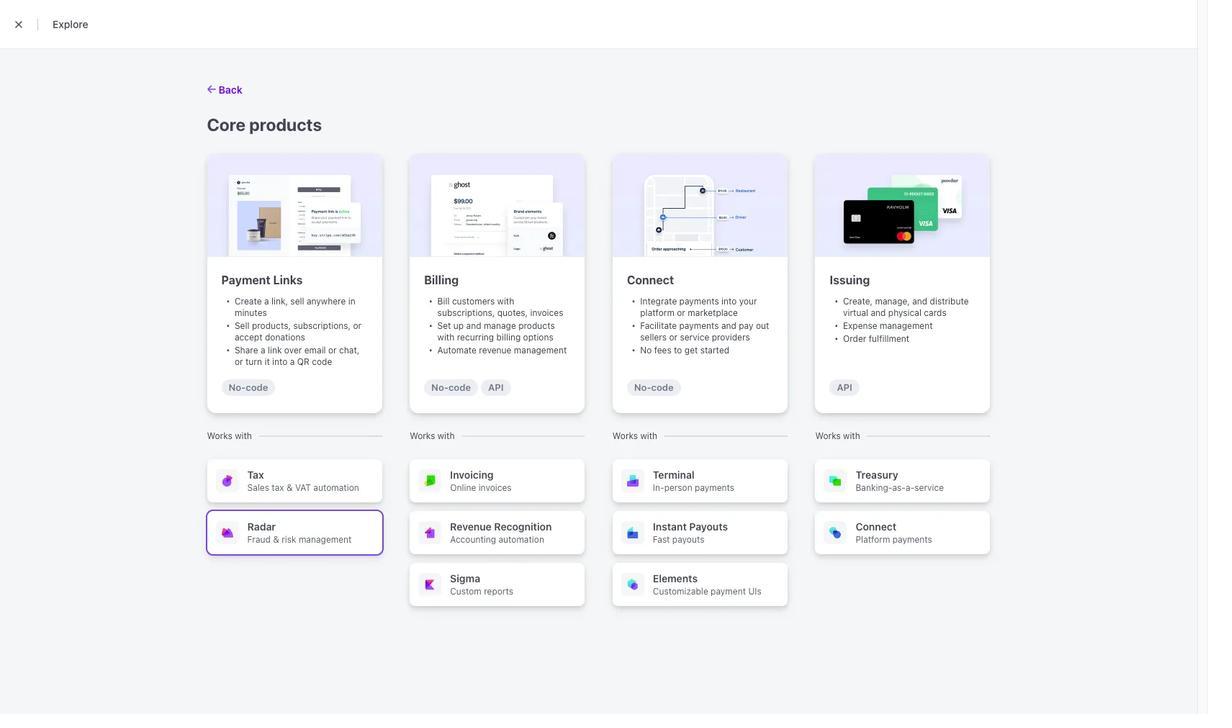 Task type: vqa. For each thing, say whether or not it's contained in the screenshot.


Task type: describe. For each thing, give the bounding box(es) containing it.
a-
[[906, 483, 915, 494]]

banking-
[[856, 483, 893, 494]]

marketplace
[[688, 308, 738, 318]]

sigma custom reports
[[450, 573, 514, 597]]

minutes
[[235, 308, 267, 318]]

automation inside revenue recognition accounting automation
[[499, 535, 545, 545]]

and up physical
[[913, 296, 928, 307]]

works for issuing
[[816, 431, 841, 442]]

payments up "marketplace"
[[680, 296, 720, 307]]

up
[[454, 321, 464, 331]]

email
[[305, 345, 326, 356]]

get
[[685, 345, 698, 356]]

• left 'create,'
[[835, 295, 839, 307]]

recurring
[[457, 332, 494, 343]]

customizable
[[653, 586, 709, 597]]

fraud
[[247, 535, 271, 545]]

chat,
[[339, 345, 360, 356]]

• bill customers with subscriptions, quotes, invoices • set up and manage products with recurring billing options • automate revenue management
[[429, 295, 567, 356]]

reports
[[484, 586, 514, 597]]

with for payment links
[[235, 431, 252, 442]]

2 no-code from the left
[[432, 382, 471, 393]]

treasury
[[856, 469, 899, 481]]

1 api from the left
[[488, 382, 504, 393]]

• create, manage, and distribute virtual and physical cards • expense management • order fulfillment
[[835, 295, 969, 344]]

accounting
[[450, 535, 496, 545]]

connect image image
[[613, 153, 788, 257]]

virtual
[[844, 308, 869, 318]]

issuing image image
[[816, 153, 991, 257]]

sellers
[[641, 332, 667, 343]]

accept
[[235, 332, 263, 343]]

sales
[[247, 483, 269, 494]]

qr
[[297, 357, 310, 367]]

• left facilitate at the top right of the page
[[632, 319, 636, 331]]

• left create
[[226, 295, 231, 307]]

sigma
[[450, 573, 481, 585]]

providers
[[712, 332, 750, 343]]

elements customizable payment uis
[[653, 573, 762, 597]]

turn
[[246, 357, 262, 367]]

and down the manage,
[[871, 308, 887, 318]]

billing
[[424, 274, 459, 287]]

business
[[69, 15, 113, 27]]

payments down "marketplace"
[[680, 321, 719, 331]]

quotes,
[[498, 308, 528, 318]]

no
[[641, 345, 652, 356]]

payments inside terminal in-person payments
[[695, 483, 735, 494]]

platform
[[641, 308, 675, 318]]

anywhere
[[307, 296, 346, 307]]

as-
[[893, 483, 906, 494]]

facilitate
[[641, 321, 677, 331]]

with for connect
[[641, 431, 658, 442]]

connect platform payments
[[856, 521, 933, 545]]

billing
[[497, 332, 521, 343]]

payouts
[[690, 521, 729, 533]]

service inside treasury banking-as-a-service
[[915, 483, 945, 494]]

payments inside connect platform payments
[[893, 535, 933, 545]]

with for billing
[[438, 431, 455, 442]]

no- for payment links
[[229, 382, 246, 393]]

invoices inside • bill customers with subscriptions, quotes, invoices • set up and manage products with recurring billing options • automate revenue management
[[531, 308, 564, 318]]

revenue recognition accounting automation
[[450, 521, 552, 545]]

• create a link, sell anywhere in minutes • sell products, subscriptions, or accept donations • share a link over email or chat, or turn it into a qr code
[[226, 295, 362, 367]]

code down "automate"
[[449, 382, 471, 393]]

link,
[[272, 296, 288, 307]]

treasury banking-as-a-service
[[856, 469, 945, 494]]

products,
[[252, 321, 291, 331]]

new
[[45, 15, 67, 27]]

tax
[[247, 469, 264, 481]]

your
[[740, 296, 758, 307]]

& inside radar fraud & risk management
[[273, 535, 279, 545]]

terminal
[[653, 469, 695, 481]]

• left the bill
[[429, 295, 433, 307]]

or left chat,
[[329, 345, 337, 356]]

over
[[284, 345, 302, 356]]

set
[[438, 321, 451, 331]]

share
[[235, 345, 258, 356]]

payment
[[711, 586, 746, 597]]

platform
[[856, 535, 891, 545]]

new business button
[[19, 12, 127, 32]]

into inside • integrate payments into your platform or marketplace • facilitate payments and pay out sellers or service providers • no fees to get started
[[722, 296, 737, 307]]

link
[[268, 345, 282, 356]]

links
[[273, 274, 303, 287]]

back button
[[207, 84, 243, 96]]

invoicing
[[450, 469, 494, 481]]

code inside "• create a link, sell anywhere in minutes • sell products, subscriptions, or accept donations • share a link over email or chat, or turn it into a qr code"
[[312, 357, 332, 367]]

works with for payment links
[[207, 431, 252, 442]]

issuing
[[830, 274, 871, 287]]

cards
[[925, 308, 947, 318]]

into inside "• create a link, sell anywhere in minutes • sell products, subscriptions, or accept donations • share a link over email or chat, or turn it into a qr code"
[[272, 357, 288, 367]]

0 vertical spatial a
[[264, 296, 269, 307]]

• left "automate"
[[429, 344, 433, 356]]

works with for issuing
[[816, 431, 861, 442]]

service inside • integrate payments into your platform or marketplace • facilitate payments and pay out sellers or service providers • no fees to get started
[[680, 332, 710, 343]]

terminal in-person payments
[[653, 469, 735, 494]]

core products
[[207, 115, 322, 135]]

order
[[844, 334, 867, 344]]

fees
[[655, 345, 672, 356]]

out
[[756, 321, 770, 331]]

with for issuing
[[844, 431, 861, 442]]

2 api from the left
[[838, 382, 853, 393]]

in-
[[653, 483, 665, 494]]

invoices inside 'invoicing online invoices'
[[479, 483, 512, 494]]

no- for connect
[[635, 382, 652, 393]]

payouts
[[673, 535, 705, 545]]

subscriptions image image
[[410, 153, 585, 257]]

management inside • bill customers with subscriptions, quotes, invoices • set up and manage products with recurring billing options • automate revenue management
[[514, 345, 567, 356]]

instant
[[653, 521, 687, 533]]

manage,
[[876, 296, 911, 307]]

works for billing
[[410, 431, 435, 442]]

0 vertical spatial products
[[249, 115, 322, 135]]

back
[[219, 84, 243, 96]]

code down fees
[[652, 382, 674, 393]]

sell
[[235, 321, 250, 331]]

2 vertical spatial a
[[290, 357, 295, 367]]



Task type: locate. For each thing, give the bounding box(es) containing it.
with up quotes,
[[498, 296, 515, 307]]

products inside • bill customers with subscriptions, quotes, invoices • set up and manage products with recurring billing options • automate revenue management
[[519, 321, 555, 331]]

1 horizontal spatial no-code
[[432, 382, 471, 393]]

•
[[226, 295, 231, 307], [429, 295, 433, 307], [632, 295, 636, 307], [835, 295, 839, 307], [226, 319, 231, 331], [429, 319, 433, 331], [632, 319, 636, 331], [835, 319, 839, 331], [835, 332, 839, 344], [226, 344, 231, 356], [429, 344, 433, 356], [632, 344, 636, 356]]

service right as-
[[915, 483, 945, 494]]

fast
[[653, 535, 670, 545]]

no-code down "automate"
[[432, 382, 471, 393]]

subscriptions, down customers on the top left of the page
[[438, 308, 495, 318]]

& left 'risk'
[[273, 535, 279, 545]]

0 vertical spatial &
[[287, 483, 293, 494]]

0 horizontal spatial connect
[[627, 274, 674, 287]]

api
[[488, 382, 504, 393], [838, 382, 853, 393]]

works with up treasury
[[816, 431, 861, 442]]

options
[[523, 332, 554, 343]]

• left the sell
[[226, 319, 231, 331]]

fulfillment
[[869, 334, 910, 344]]

to
[[674, 345, 683, 356]]

with up terminal
[[641, 431, 658, 442]]

1 vertical spatial service
[[915, 483, 945, 494]]

1 vertical spatial products
[[519, 321, 555, 331]]

1 no-code from the left
[[229, 382, 268, 393]]

connect
[[627, 274, 674, 287], [856, 521, 897, 533]]

• left set
[[429, 319, 433, 331]]

1 vertical spatial management
[[514, 345, 567, 356]]

management down physical
[[880, 321, 933, 331]]

in
[[348, 296, 356, 307]]

new business
[[45, 15, 113, 27]]

custom
[[450, 586, 482, 597]]

2 vertical spatial management
[[299, 535, 352, 545]]

1 vertical spatial connect
[[856, 521, 897, 533]]

works with up invoicing
[[410, 431, 455, 442]]

tax
[[272, 483, 284, 494]]

• left the order
[[835, 332, 839, 344]]

online
[[450, 483, 476, 494]]

0 horizontal spatial products
[[249, 115, 322, 135]]

physical
[[889, 308, 922, 318]]

expense
[[844, 321, 878, 331]]

tax sales tax & vat automation
[[247, 469, 359, 494]]

0 vertical spatial connect
[[627, 274, 674, 287]]

connect inside connect platform payments
[[856, 521, 897, 533]]

create,
[[844, 296, 873, 307]]

3 no-code from the left
[[635, 382, 674, 393]]

vat
[[295, 483, 311, 494]]

works with for billing
[[410, 431, 455, 442]]

elements
[[653, 573, 698, 585]]

• integrate payments into your platform or marketplace • facilitate payments and pay out sellers or service providers • no fees to get started
[[632, 295, 770, 356]]

automation
[[314, 483, 359, 494], [499, 535, 545, 545]]

into left your
[[722, 296, 737, 307]]

works with for connect
[[613, 431, 658, 442]]

started
[[701, 345, 730, 356]]

core
[[207, 115, 246, 135]]

1 horizontal spatial management
[[514, 345, 567, 356]]

0 vertical spatial management
[[880, 321, 933, 331]]

0 horizontal spatial automation
[[314, 483, 359, 494]]

or up to
[[670, 332, 678, 343]]

management down options
[[514, 345, 567, 356]]

manage
[[484, 321, 516, 331]]

donations
[[265, 332, 305, 343]]

revenue
[[450, 521, 492, 533]]

payment links
[[222, 274, 303, 287]]

invoices up options
[[531, 308, 564, 318]]

products
[[249, 115, 322, 135], [519, 321, 555, 331]]

distribute
[[931, 296, 969, 307]]

with up treasury
[[844, 431, 861, 442]]

& right tax
[[287, 483, 293, 494]]

payments right the platform
[[893, 535, 933, 545]]

or down "in"
[[353, 321, 362, 331]]

subscriptions,
[[438, 308, 495, 318], [294, 321, 351, 331]]

or down 'share'
[[235, 357, 243, 367]]

1 horizontal spatial into
[[722, 296, 737, 307]]

0 horizontal spatial api
[[488, 382, 504, 393]]

4 works from the left
[[816, 431, 841, 442]]

management right 'risk'
[[299, 535, 352, 545]]

a left qr
[[290, 357, 295, 367]]

with down set
[[438, 332, 455, 343]]

works for connect
[[613, 431, 638, 442]]

and inside • integrate payments into your platform or marketplace • facilitate payments and pay out sellers or service providers • no fees to get started
[[722, 321, 737, 331]]

1 horizontal spatial api
[[838, 382, 853, 393]]

subscriptions, inside "• create a link, sell anywhere in minutes • sell products, subscriptions, or accept donations • share a link over email or chat, or turn it into a qr code"
[[294, 321, 351, 331]]

0 vertical spatial into
[[722, 296, 737, 307]]

1 vertical spatial into
[[272, 357, 288, 367]]

invoices
[[531, 308, 564, 318], [479, 483, 512, 494]]

1 vertical spatial a
[[261, 345, 266, 356]]

and up providers
[[722, 321, 737, 331]]

2 works with from the left
[[410, 431, 455, 442]]

works with
[[207, 431, 252, 442], [410, 431, 455, 442], [613, 431, 658, 442], [816, 431, 861, 442]]

code down email
[[312, 357, 332, 367]]

1 horizontal spatial &
[[287, 483, 293, 494]]

it
[[265, 357, 270, 367]]

2 horizontal spatial no-
[[635, 382, 652, 393]]

a
[[264, 296, 269, 307], [261, 345, 266, 356], [290, 357, 295, 367]]

code
[[312, 357, 332, 367], [246, 382, 268, 393], [449, 382, 471, 393], [652, 382, 674, 393]]

• left integrate
[[632, 295, 636, 307]]

no- down the turn
[[229, 382, 246, 393]]

payments
[[680, 296, 720, 307], [680, 321, 719, 331], [695, 483, 735, 494], [893, 535, 933, 545]]

0 horizontal spatial subscriptions,
[[294, 321, 351, 331]]

api down the order
[[838, 382, 853, 393]]

• left expense
[[835, 319, 839, 331]]

radar fraud & risk management
[[247, 521, 352, 545]]

management inside "• create, manage, and distribute virtual and physical cards • expense management • order fulfillment"
[[880, 321, 933, 331]]

1 vertical spatial &
[[273, 535, 279, 545]]

0 horizontal spatial no-code
[[229, 382, 268, 393]]

or right platform
[[677, 308, 686, 318]]

payments right the person
[[695, 483, 735, 494]]

& inside "tax sales tax & vat automation"
[[287, 483, 293, 494]]

3 works with from the left
[[613, 431, 658, 442]]

management inside radar fraud & risk management
[[299, 535, 352, 545]]

3 works from the left
[[613, 431, 638, 442]]

2 no- from the left
[[432, 382, 449, 393]]

a left "link" on the left of page
[[261, 345, 266, 356]]

explore
[[53, 18, 88, 30]]

1 horizontal spatial automation
[[499, 535, 545, 545]]

no-code for payment links
[[229, 382, 268, 393]]

no-code down no
[[635, 382, 674, 393]]

connect for connect platform payments
[[856, 521, 897, 533]]

no- down no
[[635, 382, 652, 393]]

0 horizontal spatial into
[[272, 357, 288, 367]]

• left 'share'
[[226, 344, 231, 356]]

service up "get"
[[680, 332, 710, 343]]

1 vertical spatial automation
[[499, 535, 545, 545]]

0 vertical spatial automation
[[314, 483, 359, 494]]

subscriptions, down anywhere
[[294, 321, 351, 331]]

automation down recognition
[[499, 535, 545, 545]]

connect up the platform
[[856, 521, 897, 533]]

with up tax
[[235, 431, 252, 442]]

and up recurring
[[467, 321, 482, 331]]

0 horizontal spatial invoices
[[479, 483, 512, 494]]

with
[[498, 296, 515, 307], [438, 332, 455, 343], [235, 431, 252, 442], [438, 431, 455, 442], [641, 431, 658, 442], [844, 431, 861, 442]]

automation inside "tax sales tax & vat automation"
[[314, 483, 359, 494]]

recognition
[[494, 521, 552, 533]]

0 horizontal spatial service
[[680, 332, 710, 343]]

1 no- from the left
[[229, 382, 246, 393]]

create
[[235, 296, 262, 307]]

• left no
[[632, 344, 636, 356]]

0 horizontal spatial no-
[[229, 382, 246, 393]]

1 vertical spatial invoices
[[479, 483, 512, 494]]

and inside • bill customers with subscriptions, quotes, invoices • set up and manage products with recurring billing options • automate revenue management
[[467, 321, 482, 331]]

a left link,
[[264, 296, 269, 307]]

into down "link" on the left of page
[[272, 357, 288, 367]]

sell
[[291, 296, 304, 307]]

automate
[[438, 345, 477, 356]]

instant payouts fast payouts
[[653, 521, 729, 545]]

payment
[[222, 274, 271, 287]]

customers
[[452, 296, 495, 307]]

management
[[880, 321, 933, 331], [514, 345, 567, 356], [299, 535, 352, 545]]

1 horizontal spatial service
[[915, 483, 945, 494]]

invoicing online invoices
[[450, 469, 512, 494]]

1 horizontal spatial products
[[519, 321, 555, 331]]

1 horizontal spatial subscriptions,
[[438, 308, 495, 318]]

2 horizontal spatial management
[[880, 321, 933, 331]]

code down the turn
[[246, 382, 268, 393]]

1 works with from the left
[[207, 431, 252, 442]]

integrate
[[641, 296, 677, 307]]

1 horizontal spatial no-
[[432, 382, 449, 393]]

or
[[677, 308, 686, 318], [353, 321, 362, 331], [670, 332, 678, 343], [329, 345, 337, 356], [235, 357, 243, 367]]

uis
[[749, 586, 762, 597]]

person
[[665, 483, 693, 494]]

paymentlinks image image
[[207, 153, 382, 257]]

4 works with from the left
[[816, 431, 861, 442]]

products right core on the left of the page
[[249, 115, 322, 135]]

1 works from the left
[[207, 431, 233, 442]]

connect up integrate
[[627, 274, 674, 287]]

subscriptions, inside • bill customers with subscriptions, quotes, invoices • set up and manage products with recurring billing options • automate revenue management
[[438, 308, 495, 318]]

no-code down the turn
[[229, 382, 268, 393]]

works with up terminal
[[613, 431, 658, 442]]

3 no- from the left
[[635, 382, 652, 393]]

automation right vat
[[314, 483, 359, 494]]

0 horizontal spatial &
[[273, 535, 279, 545]]

no-code
[[229, 382, 268, 393], [432, 382, 471, 393], [635, 382, 674, 393]]

0 vertical spatial subscriptions,
[[438, 308, 495, 318]]

1 vertical spatial subscriptions,
[[294, 321, 351, 331]]

service
[[680, 332, 710, 343], [915, 483, 945, 494]]

no-
[[229, 382, 246, 393], [432, 382, 449, 393], [635, 382, 652, 393]]

pay
[[739, 321, 754, 331]]

0 vertical spatial invoices
[[531, 308, 564, 318]]

api down revenue
[[488, 382, 504, 393]]

revenue
[[479, 345, 512, 356]]

with up invoicing
[[438, 431, 455, 442]]

products up options
[[519, 321, 555, 331]]

no- down "automate"
[[432, 382, 449, 393]]

1 horizontal spatial invoices
[[531, 308, 564, 318]]

works with up tax
[[207, 431, 252, 442]]

invoices down invoicing
[[479, 483, 512, 494]]

works for payment links
[[207, 431, 233, 442]]

0 horizontal spatial management
[[299, 535, 352, 545]]

no-code for connect
[[635, 382, 674, 393]]

1 horizontal spatial connect
[[856, 521, 897, 533]]

radar
[[247, 521, 276, 533]]

connect for connect
[[627, 274, 674, 287]]

0 vertical spatial service
[[680, 332, 710, 343]]

and
[[913, 296, 928, 307], [871, 308, 887, 318], [467, 321, 482, 331], [722, 321, 737, 331]]

2 horizontal spatial no-code
[[635, 382, 674, 393]]

risk
[[282, 535, 297, 545]]

2 works from the left
[[410, 431, 435, 442]]



